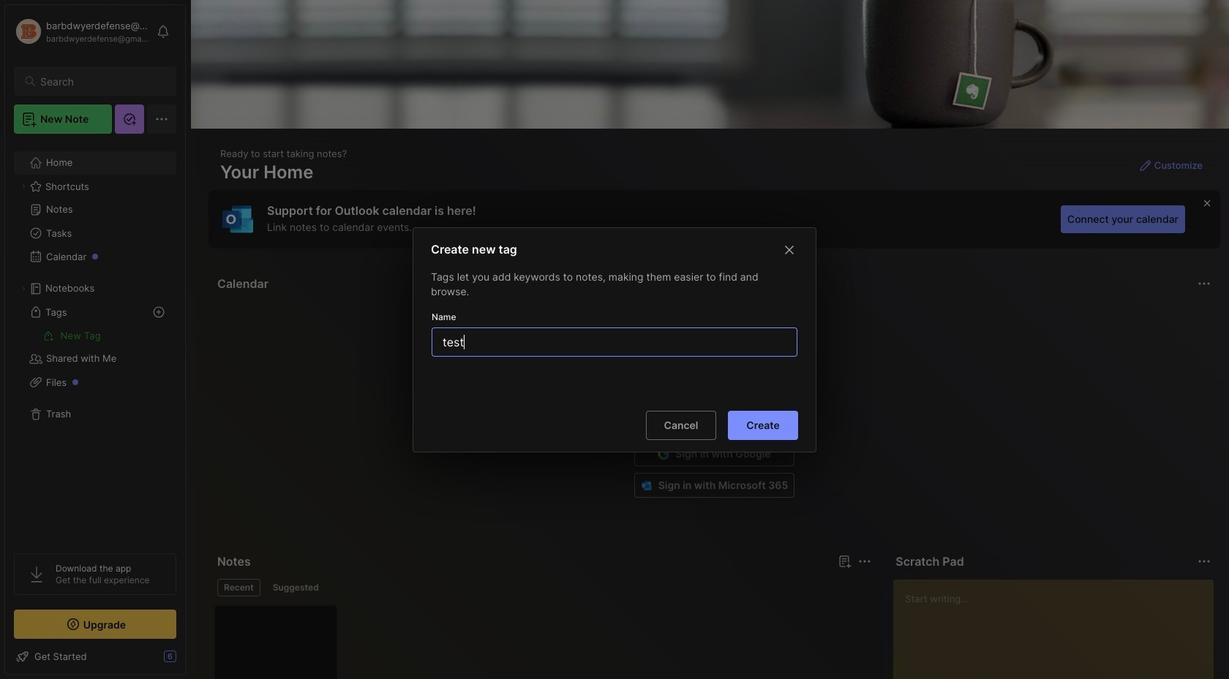Task type: vqa. For each thing, say whether or not it's contained in the screenshot.
search field within the Main "ELEMENT"
no



Task type: describe. For each thing, give the bounding box(es) containing it.
Tag name text field
[[441, 328, 791, 356]]

group inside main element
[[14, 324, 176, 348]]

close image
[[781, 241, 798, 259]]

none search field inside main element
[[40, 72, 163, 90]]

tree inside main element
[[5, 143, 185, 541]]

1 tab from the left
[[217, 580, 260, 597]]



Task type: locate. For each thing, give the bounding box(es) containing it.
1 horizontal spatial tab
[[266, 580, 325, 597]]

None search field
[[40, 72, 163, 90]]

expand notebooks image
[[19, 285, 28, 293]]

group
[[14, 324, 176, 348]]

2 tab from the left
[[266, 580, 325, 597]]

Start writing… text field
[[905, 580, 1213, 680]]

tab
[[217, 580, 260, 597], [266, 580, 325, 597]]

tab list
[[217, 580, 870, 597]]

0 horizontal spatial tab
[[217, 580, 260, 597]]

tree
[[5, 143, 185, 541]]

Search text field
[[40, 75, 163, 89]]

main element
[[0, 0, 190, 680]]



